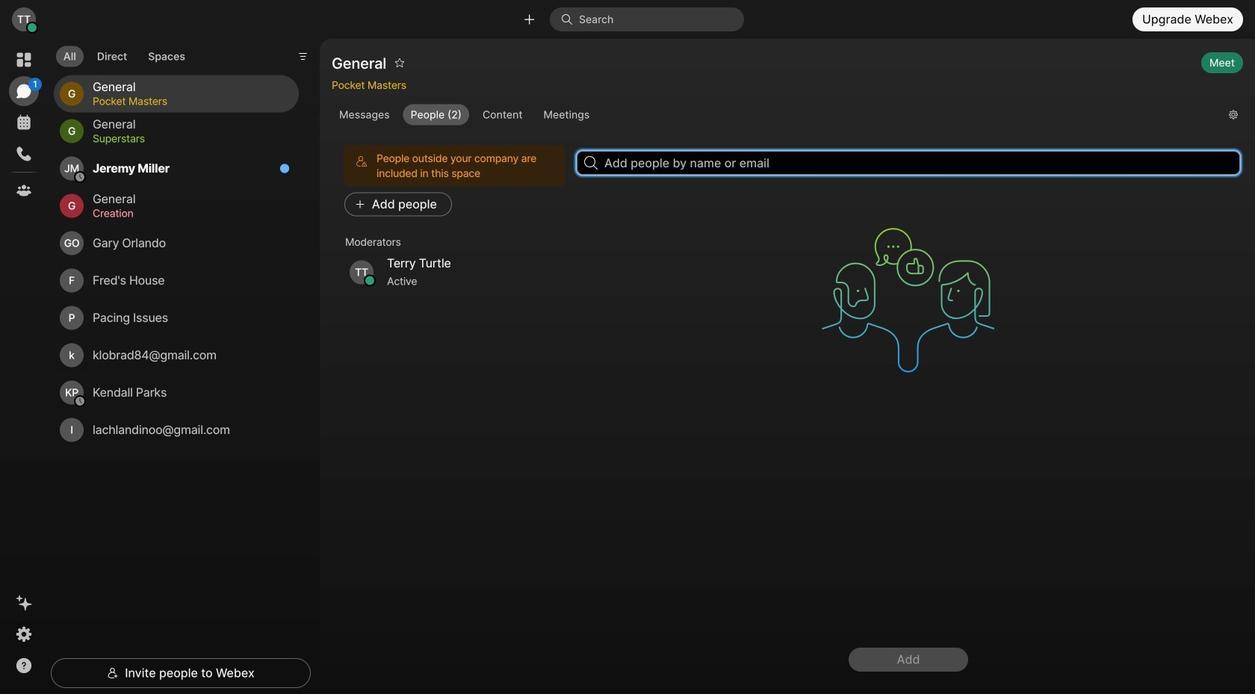 Task type: vqa. For each thing, say whether or not it's contained in the screenshot.
New Messages icon
yes



Task type: describe. For each thing, give the bounding box(es) containing it.
gary orlando list item
[[54, 225, 299, 262]]

new messages image
[[279, 163, 290, 174]]

webex tab list
[[9, 45, 42, 205]]

1 general list item from the top
[[54, 75, 299, 113]]

pocket masters element
[[93, 93, 281, 110]]

lachlandinoo@gmail.com list item
[[54, 411, 299, 449]]

search_18 image
[[584, 156, 597, 170]]

kendall parks list item
[[54, 374, 299, 411]]

klobrad84@gmail.com list item
[[54, 337, 299, 374]]

creation element
[[93, 205, 281, 222]]

Add people by name or email text field
[[577, 151, 1240, 175]]

jeremy miller, new messages list item
[[54, 150, 299, 187]]



Task type: locate. For each thing, give the bounding box(es) containing it.
superstars element
[[93, 130, 281, 147]]

general list item
[[54, 75, 299, 113], [54, 113, 299, 150], [54, 187, 299, 225]]

active element
[[387, 272, 556, 290]]

general list item down superstars element
[[54, 187, 299, 225]]

add people image
[[813, 205, 1004, 396]]

general list item down pocket masters element
[[54, 113, 299, 150]]

general list item up superstars element
[[54, 75, 299, 113]]

group
[[332, 104, 1217, 125]]

terry turtleactive list item
[[338, 253, 568, 292]]

fred's house list item
[[54, 262, 299, 299]]

2 general list item from the top
[[54, 113, 299, 150]]

tab list
[[52, 37, 196, 71]]

navigation
[[0, 39, 48, 694]]

pacing issues list item
[[54, 299, 299, 337]]

3 general list item from the top
[[54, 187, 299, 225]]



